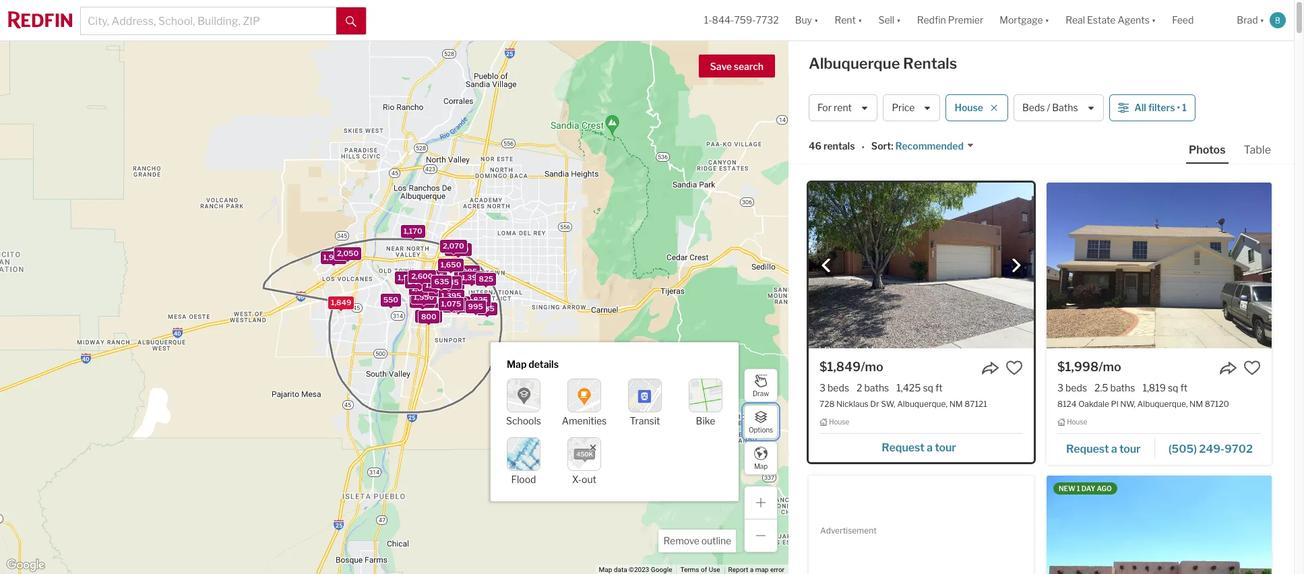 Task type: vqa. For each thing, say whether or not it's contained in the screenshot.
the left about
no



Task type: describe. For each thing, give the bounding box(es) containing it.
baths for $1,849 /mo
[[864, 382, 889, 394]]

1,550
[[414, 292, 434, 301]]

(505) 249-9702 link
[[1155, 437, 1261, 459]]

(505)
[[1168, 443, 1197, 455]]

transit button
[[628, 379, 662, 426]]

1,819
[[1143, 382, 1166, 394]]

249-
[[1199, 443, 1225, 455]]

3 beds for $1,998 /mo
[[1057, 382, 1087, 394]]

map for map data ©2023 google
[[599, 566, 612, 574]]

(505) 249-9702
[[1168, 443, 1253, 455]]

photo of 8124 oakdale pl nw, albuquerque, nm 87120 image
[[1047, 183, 1272, 348]]

map for map
[[754, 462, 768, 470]]

rent
[[834, 102, 852, 113]]

/
[[1047, 102, 1050, 113]]

albuquerque, for $1,998 /mo
[[1137, 399, 1188, 409]]

1 vertical spatial units
[[452, 301, 470, 310]]

844-
[[712, 14, 734, 26]]

rentals
[[903, 55, 957, 72]]

87120
[[1205, 399, 1229, 409]]

845
[[426, 277, 441, 287]]

beds for $1,998
[[1066, 382, 1087, 394]]

map button
[[744, 441, 778, 475]]

bike button
[[689, 379, 722, 426]]

rent
[[835, 14, 856, 26]]

0 horizontal spatial units
[[414, 277, 432, 286]]

0 horizontal spatial 2,550
[[418, 311, 440, 321]]

photo of 728 nicklaus dr sw, albuquerque, nm 87121 image
[[809, 183, 1034, 348]]

2,000
[[430, 296, 452, 306]]

sell ▾
[[878, 14, 901, 26]]

1,020
[[431, 285, 451, 294]]

photos button
[[1186, 143, 1241, 164]]

1,095
[[447, 297, 468, 307]]

recommended
[[895, 140, 964, 152]]

favorite button image
[[1006, 359, 1023, 377]]

map for map details
[[507, 359, 527, 370]]

options button
[[744, 405, 778, 439]]

950
[[469, 301, 484, 311]]

request for the leftmost the request a tour button
[[882, 441, 925, 454]]

real estate agents ▾
[[1066, 14, 1156, 26]]

albuquerque, for $1,849 /mo
[[897, 399, 948, 409]]

x-out button
[[567, 437, 601, 485]]

premier
[[948, 14, 984, 26]]

0 horizontal spatial request a tour button
[[820, 437, 1023, 457]]

mortgage ▾
[[1000, 14, 1049, 26]]

nm for $1,849 /mo
[[949, 399, 963, 409]]

87121
[[965, 399, 987, 409]]

0 horizontal spatial 1,395
[[441, 291, 461, 300]]

9702
[[1225, 443, 1253, 455]]

remove outline
[[664, 535, 731, 547]]

use
[[709, 566, 720, 574]]

photos
[[1189, 144, 1226, 156]]

mortgage ▾ button
[[1000, 0, 1049, 40]]

x-out
[[572, 474, 596, 485]]

1-
[[704, 14, 712, 26]]

favorite button checkbox
[[1006, 359, 1023, 377]]

:
[[891, 140, 893, 152]]

baths
[[1052, 102, 1078, 113]]

tour for the leftmost the request a tour button
[[935, 441, 956, 454]]

nm for $1,998 /mo
[[1190, 399, 1203, 409]]

for rent button
[[809, 94, 878, 121]]

728
[[820, 399, 835, 409]]

beds / baths
[[1022, 102, 1078, 113]]

tour for right the request a tour button
[[1119, 443, 1141, 455]]

550
[[383, 295, 398, 304]]

oakdale
[[1078, 399, 1109, 409]]

previous button image
[[820, 259, 833, 272]]

1,849
[[331, 297, 351, 307]]

2 horizontal spatial 2
[[857, 382, 862, 394]]

flood
[[511, 474, 536, 485]]

1,000
[[411, 284, 432, 294]]

rentals
[[824, 140, 855, 152]]

draw
[[753, 389, 769, 397]]

/mo for $1,849
[[861, 360, 883, 374]]

1,425 sq ft
[[897, 382, 943, 394]]

1,998
[[323, 252, 344, 262]]

975
[[450, 299, 464, 308]]

feed
[[1172, 14, 1194, 26]]

800
[[421, 311, 437, 321]]

• for all filters • 1
[[1177, 102, 1180, 113]]

a for the leftmost the request a tour button
[[927, 441, 933, 454]]

real estate agents ▾ button
[[1058, 0, 1164, 40]]

beds / baths button
[[1014, 94, 1104, 121]]

1-844-759-7732
[[704, 14, 779, 26]]

▾ for brad ▾
[[1260, 14, 1264, 26]]

terms of use link
[[680, 566, 720, 574]]

new
[[1059, 484, 1075, 493]]

46 rentals •
[[809, 140, 865, 153]]

of
[[701, 566, 707, 574]]

mortgage ▾ button
[[992, 0, 1058, 40]]

0 vertical spatial 985
[[442, 279, 457, 289]]

error
[[770, 566, 785, 574]]

1 horizontal spatial 985
[[480, 304, 495, 313]]

remove outline button
[[659, 530, 736, 553]]

request a tour for right the request a tour button
[[1066, 443, 1141, 455]]

advertisement
[[820, 526, 877, 536]]

for
[[818, 102, 832, 113]]

google
[[651, 566, 672, 574]]

1,450
[[426, 280, 446, 289]]

nicklaus
[[836, 399, 869, 409]]

1,819 sq ft
[[1143, 382, 1188, 394]]

remove house image
[[990, 104, 998, 112]]

outline
[[701, 535, 731, 547]]

1-844-759-7732 link
[[704, 14, 779, 26]]

1,170
[[403, 226, 422, 235]]

2,070
[[443, 241, 464, 250]]

albuquerque rentals
[[809, 55, 957, 72]]

next button image
[[1010, 259, 1023, 272]]

1 vertical spatial 995
[[468, 302, 483, 311]]

dr
[[870, 399, 879, 409]]

▾ for rent ▾
[[858, 14, 862, 26]]

house for $1,849 /mo
[[829, 418, 849, 426]]



Task type: locate. For each thing, give the bounding box(es) containing it.
$1,998
[[1057, 360, 1099, 374]]

0 horizontal spatial 985
[[442, 279, 457, 289]]

new 1 day ago
[[1059, 484, 1112, 493]]

46
[[809, 140, 822, 152]]

2,400
[[415, 272, 437, 281]]

3 up 8124 on the right of the page
[[1057, 382, 1064, 394]]

0 horizontal spatial map
[[507, 359, 527, 370]]

1,075
[[441, 299, 461, 309]]

1 horizontal spatial request a tour button
[[1057, 438, 1155, 458]]

1 vertical spatial 825
[[473, 295, 488, 304]]

filters
[[1148, 102, 1175, 113]]

▾ right rent
[[858, 14, 862, 26]]

0 horizontal spatial request a tour
[[882, 441, 956, 454]]

a left map on the bottom right of page
[[750, 566, 754, 574]]

terms of use
[[680, 566, 720, 574]]

1 horizontal spatial tour
[[1119, 443, 1141, 455]]

0 horizontal spatial ft
[[935, 382, 943, 394]]

search
[[734, 61, 764, 72]]

2
[[407, 277, 412, 286], [446, 301, 450, 310], [857, 382, 862, 394]]

6 ▾ from the left
[[1260, 14, 1264, 26]]

1 horizontal spatial albuquerque,
[[1137, 399, 1188, 409]]

ft right 1,425
[[935, 382, 943, 394]]

units
[[414, 277, 432, 286], [452, 301, 470, 310]]

2 down 850
[[446, 301, 450, 310]]

buy ▾
[[795, 14, 819, 26]]

save search button
[[699, 55, 775, 78]]

1 horizontal spatial 3 beds
[[1057, 382, 1087, 394]]

1 vertical spatial 1
[[1077, 484, 1080, 493]]

1 beds from the left
[[828, 382, 849, 394]]

amenities
[[562, 415, 607, 426]]

for rent
[[818, 102, 852, 113]]

1 vertical spatial 2
[[446, 301, 450, 310]]

1,285
[[457, 267, 477, 276]]

sq right 1,819
[[1168, 382, 1178, 394]]

8124 oakdale pl nw, albuquerque, nm 87120
[[1057, 399, 1229, 409]]

favorite button image
[[1243, 359, 1261, 377]]

2 beds from the left
[[1066, 382, 1087, 394]]

▾ right sell
[[897, 14, 901, 26]]

0 vertical spatial 2 units
[[407, 277, 432, 286]]

2 baths from the left
[[1110, 382, 1135, 394]]

dialog containing map details
[[491, 343, 739, 501]]

details
[[529, 359, 559, 370]]

1 horizontal spatial beds
[[1066, 382, 1087, 394]]

redfin premier button
[[909, 0, 992, 40]]

0 vertical spatial •
[[1177, 102, 1180, 113]]

2 up nicklaus
[[857, 382, 862, 394]]

1 inside button
[[1182, 102, 1187, 113]]

3 beds up 8124 on the right of the page
[[1057, 382, 1087, 394]]

a up ago
[[1111, 443, 1117, 455]]

1 3 beds from the left
[[820, 382, 849, 394]]

8124
[[1057, 399, 1077, 409]]

data
[[614, 566, 627, 574]]

1 vertical spatial map
[[754, 462, 768, 470]]

1 horizontal spatial 1,395
[[462, 273, 482, 282]]

1 baths from the left
[[864, 382, 889, 394]]

0 horizontal spatial 3 beds
[[820, 382, 849, 394]]

©2023
[[629, 566, 649, 574]]

map data ©2023 google
[[599, 566, 672, 574]]

house left the remove house image
[[955, 102, 983, 113]]

1
[[1182, 102, 1187, 113], [1077, 484, 1080, 493]]

0 horizontal spatial a
[[750, 566, 754, 574]]

baths up dr
[[864, 382, 889, 394]]

beds up the 728
[[828, 382, 849, 394]]

2,550 down 1,100
[[418, 311, 440, 321]]

1 /mo from the left
[[861, 360, 883, 374]]

2 /mo from the left
[[1099, 360, 1121, 374]]

• inside '46 rentals •'
[[862, 141, 865, 153]]

request a tour button up ago
[[1057, 438, 1155, 458]]

1 horizontal spatial •
[[1177, 102, 1180, 113]]

▾ right agents
[[1152, 14, 1156, 26]]

request up day
[[1066, 443, 1109, 455]]

1 horizontal spatial 1
[[1182, 102, 1187, 113]]

submit search image
[[346, 16, 357, 27]]

user photo image
[[1270, 12, 1286, 28]]

• left sort
[[862, 141, 865, 153]]

1 vertical spatial •
[[862, 141, 865, 153]]

map details
[[507, 359, 559, 370]]

0 horizontal spatial request
[[882, 441, 925, 454]]

feed button
[[1164, 0, 1229, 40]]

1 vertical spatial 2,550
[[418, 311, 440, 321]]

5 ▾ from the left
[[1152, 14, 1156, 26]]

1 horizontal spatial house
[[955, 102, 983, 113]]

nm left the 87121
[[949, 399, 963, 409]]

▾ right the mortgage
[[1045, 14, 1049, 26]]

1 right filters on the top right of page
[[1182, 102, 1187, 113]]

2 ▾ from the left
[[858, 14, 862, 26]]

0 vertical spatial 2
[[407, 277, 412, 286]]

x-
[[572, 474, 582, 485]]

request down 728 nicklaus dr sw, albuquerque, nm 87121
[[882, 441, 925, 454]]

2 3 from the left
[[1057, 382, 1064, 394]]

1 vertical spatial 1,395
[[441, 291, 461, 300]]

0 vertical spatial map
[[507, 359, 527, 370]]

2 ft from the left
[[1180, 382, 1188, 394]]

mortgage
[[1000, 14, 1043, 26]]

3 ▾ from the left
[[897, 14, 901, 26]]

sq for $1,998 /mo
[[1168, 382, 1178, 394]]

house down the 728
[[829, 418, 849, 426]]

0 horizontal spatial 995
[[429, 271, 444, 281]]

0 vertical spatial units
[[414, 277, 432, 286]]

estate
[[1087, 14, 1116, 26]]

3 beds for $1,849 /mo
[[820, 382, 849, 394]]

1 horizontal spatial request
[[1066, 443, 1109, 455]]

1 3 from the left
[[820, 382, 826, 394]]

0 vertical spatial 995
[[429, 271, 444, 281]]

1 horizontal spatial baths
[[1110, 382, 1135, 394]]

a for right the request a tour button
[[1111, 443, 1117, 455]]

google image
[[3, 557, 48, 574]]

0 horizontal spatial beds
[[828, 382, 849, 394]]

1,425
[[897, 382, 921, 394]]

a down 728 nicklaus dr sw, albuquerque, nm 87121
[[927, 441, 933, 454]]

map left details
[[507, 359, 527, 370]]

2,550
[[447, 245, 469, 254], [418, 311, 440, 321]]

1 ▾ from the left
[[814, 14, 819, 26]]

2.5
[[1095, 382, 1108, 394]]

1 horizontal spatial map
[[599, 566, 612, 574]]

beds up 8124 on the right of the page
[[1066, 382, 1087, 394]]

table button
[[1241, 143, 1274, 162]]

2 albuquerque, from the left
[[1137, 399, 1188, 409]]

dialog
[[491, 343, 739, 501]]

sq right 1,425
[[923, 382, 933, 394]]

• right filters on the top right of page
[[1177, 102, 1180, 113]]

1,785
[[439, 277, 459, 287]]

request a tour button down 728 nicklaus dr sw, albuquerque, nm 87121
[[820, 437, 1023, 457]]

2,550 up '1,650'
[[447, 245, 469, 254]]

house down 8124 on the right of the page
[[1067, 418, 1087, 426]]

albuquerque, down 1,425 sq ft
[[897, 399, 948, 409]]

map down options
[[754, 462, 768, 470]]

sq
[[923, 382, 933, 394], [1168, 382, 1178, 394]]

report a map error
[[728, 566, 785, 574]]

map inside dialog
[[507, 359, 527, 370]]

beds
[[1022, 102, 1045, 113]]

sell ▾ button
[[878, 0, 901, 40]]

825 right 1,285
[[479, 274, 493, 283]]

▾ right brad
[[1260, 14, 1264, 26]]

ft right 1,819
[[1180, 382, 1188, 394]]

3 up the 728
[[820, 382, 826, 394]]

1 horizontal spatial 2
[[446, 301, 450, 310]]

1 horizontal spatial 3
[[1057, 382, 1064, 394]]

3 for $1,998 /mo
[[1057, 382, 1064, 394]]

0 vertical spatial 2,550
[[447, 245, 469, 254]]

2 horizontal spatial map
[[754, 462, 768, 470]]

all filters • 1 button
[[1109, 94, 1196, 121]]

1 horizontal spatial 2 units
[[446, 301, 470, 310]]

sell ▾ button
[[870, 0, 909, 40]]

1,100
[[413, 296, 432, 306]]

albuquerque,
[[897, 399, 948, 409], [1137, 399, 1188, 409]]

map region
[[0, 5, 885, 574]]

1 left day
[[1077, 484, 1080, 493]]

1 vertical spatial 985
[[480, 304, 495, 313]]

0 vertical spatial 825
[[479, 274, 493, 283]]

▾ for buy ▾
[[814, 14, 819, 26]]

/mo up 2 baths
[[861, 360, 883, 374]]

0 vertical spatial 1
[[1182, 102, 1187, 113]]

house inside house button
[[955, 102, 983, 113]]

/mo for $1,998
[[1099, 360, 1121, 374]]

3 for $1,849 /mo
[[820, 382, 826, 394]]

1,650
[[441, 260, 461, 269]]

1 vertical spatial 1,500
[[412, 283, 432, 293]]

0 horizontal spatial sq
[[923, 382, 933, 394]]

City, Address, School, Building, ZIP search field
[[81, 7, 336, 34]]

redfin premier
[[917, 14, 984, 26]]

1,500 down 2,400
[[412, 283, 432, 293]]

ft for $1,998 /mo
[[1180, 382, 1188, 394]]

baths for $1,998 /mo
[[1110, 382, 1135, 394]]

1 horizontal spatial 2,550
[[447, 245, 469, 254]]

0 horizontal spatial 3
[[820, 382, 826, 394]]

1 horizontal spatial request a tour
[[1066, 443, 1141, 455]]

2,050
[[337, 248, 359, 258]]

2 vertical spatial 2
[[857, 382, 862, 394]]

825 right "970"
[[473, 295, 488, 304]]

1,195
[[449, 299, 468, 308]]

request for right the request a tour button
[[1066, 443, 1109, 455]]

tour down nw,
[[1119, 443, 1141, 455]]

1,595
[[441, 278, 462, 288]]

2 sq from the left
[[1168, 382, 1178, 394]]

0 vertical spatial 1,395
[[462, 273, 482, 282]]

0 horizontal spatial 1
[[1077, 484, 1080, 493]]

house
[[955, 102, 983, 113], [829, 418, 849, 426], [1067, 418, 1087, 426]]

• inside button
[[1177, 102, 1180, 113]]

2 horizontal spatial a
[[1111, 443, 1117, 455]]

2 baths
[[857, 382, 889, 394]]

baths
[[864, 382, 889, 394], [1110, 382, 1135, 394]]

1 horizontal spatial /mo
[[1099, 360, 1121, 374]]

3
[[820, 382, 826, 394], [1057, 382, 1064, 394]]

map inside button
[[754, 462, 768, 470]]

0 horizontal spatial 2
[[407, 277, 412, 286]]

759-
[[734, 14, 756, 26]]

map left data
[[599, 566, 612, 574]]

save search
[[710, 61, 764, 72]]

sort
[[871, 140, 891, 152]]

report a map error link
[[728, 566, 785, 574]]

2 3 beds from the left
[[1057, 382, 1087, 394]]

0 vertical spatial 1,500
[[398, 272, 418, 282]]

0 horizontal spatial •
[[862, 141, 865, 153]]

2 vertical spatial map
[[599, 566, 612, 574]]

request a tour for the leftmost the request a tour button
[[882, 441, 956, 454]]

1 horizontal spatial sq
[[1168, 382, 1178, 394]]

1 albuquerque, from the left
[[897, 399, 948, 409]]

995
[[429, 271, 444, 281], [468, 302, 483, 311]]

brad ▾
[[1237, 14, 1264, 26]]

▾ for sell ▾
[[897, 14, 901, 26]]

request a tour down 728 nicklaus dr sw, albuquerque, nm 87121
[[882, 441, 956, 454]]

2 nm from the left
[[1190, 399, 1203, 409]]

1 nm from the left
[[949, 399, 963, 409]]

schools button
[[506, 379, 541, 426]]

map
[[507, 359, 527, 370], [754, 462, 768, 470], [599, 566, 612, 574]]

photo of 1720 rosewood ave nw, albuquerque, nm 87120 image
[[1047, 476, 1272, 574]]

request a tour up ago
[[1066, 443, 1141, 455]]

▾ right buy
[[814, 14, 819, 26]]

rent ▾
[[835, 14, 862, 26]]

real estate agents ▾ link
[[1066, 0, 1156, 40]]

ft for $1,849 /mo
[[935, 382, 943, 394]]

1 vertical spatial 2 units
[[446, 301, 470, 310]]

0 horizontal spatial 2 units
[[407, 277, 432, 286]]

1 ft from the left
[[935, 382, 943, 394]]

price
[[892, 102, 915, 113]]

/mo up 2.5 baths
[[1099, 360, 1121, 374]]

0 horizontal spatial tour
[[935, 441, 956, 454]]

0 horizontal spatial nm
[[949, 399, 963, 409]]

625
[[442, 277, 456, 287]]

baths up nw,
[[1110, 382, 1135, 394]]

0 horizontal spatial baths
[[864, 382, 889, 394]]

buy
[[795, 14, 812, 26]]

• for 46 rentals •
[[862, 141, 865, 153]]

house for $1,998 /mo
[[1067, 418, 1087, 426]]

1 horizontal spatial ft
[[1180, 382, 1188, 394]]

1 horizontal spatial a
[[927, 441, 933, 454]]

request
[[882, 441, 925, 454], [1066, 443, 1109, 455]]

tour down 728 nicklaus dr sw, albuquerque, nm 87121
[[935, 441, 956, 454]]

favorite button checkbox
[[1243, 359, 1261, 377]]

nm left 87120
[[1190, 399, 1203, 409]]

1 horizontal spatial units
[[452, 301, 470, 310]]

1 horizontal spatial 995
[[468, 302, 483, 311]]

2 left 2,400
[[407, 277, 412, 286]]

flood button
[[507, 437, 541, 485]]

albuquerque, down 1,819 sq ft
[[1137, 399, 1188, 409]]

▾ for mortgage ▾
[[1045, 14, 1049, 26]]

0 horizontal spatial albuquerque,
[[897, 399, 948, 409]]

amenities button
[[562, 379, 607, 426]]

sq for $1,849 /mo
[[923, 382, 933, 394]]

beds for $1,849
[[828, 382, 849, 394]]

1,185
[[428, 280, 447, 290]]

2 units
[[407, 277, 432, 286], [446, 301, 470, 310]]

▾
[[814, 14, 819, 26], [858, 14, 862, 26], [897, 14, 901, 26], [1045, 14, 1049, 26], [1152, 14, 1156, 26], [1260, 14, 1264, 26]]

3 beds up the 728
[[820, 382, 849, 394]]

house button
[[946, 94, 1008, 121]]

4 ▾ from the left
[[1045, 14, 1049, 26]]

1 sq from the left
[[923, 382, 933, 394]]

1 horizontal spatial nm
[[1190, 399, 1203, 409]]

970
[[452, 298, 467, 307]]

rent ▾ button
[[827, 0, 870, 40]]

real
[[1066, 14, 1085, 26]]

2 horizontal spatial house
[[1067, 418, 1087, 426]]

0 horizontal spatial /mo
[[861, 360, 883, 374]]

0 horizontal spatial house
[[829, 418, 849, 426]]

985
[[442, 279, 457, 289], [480, 304, 495, 313]]

1,500 up 1,000
[[398, 272, 418, 282]]



